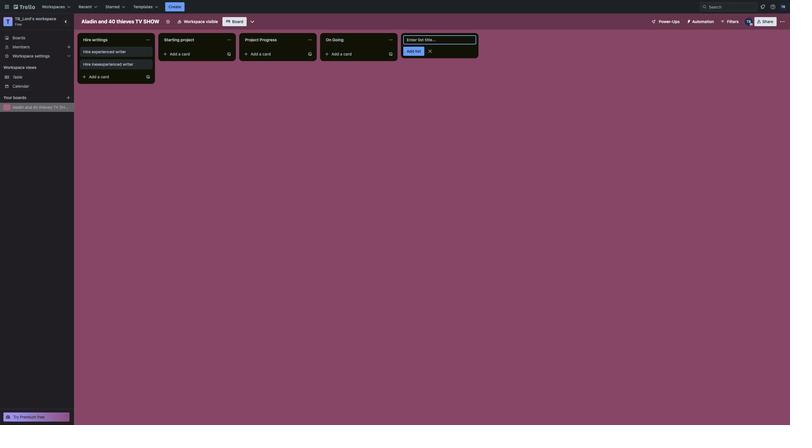 Task type: vqa. For each thing, say whether or not it's contained in the screenshot.
Edit Card icon
no



Task type: describe. For each thing, give the bounding box(es) containing it.
create from template… image for starting project
[[227, 52, 232, 56]]

hire writings
[[83, 37, 108, 42]]

hire inexexperienced writer
[[83, 62, 133, 67]]

create from template… image for hire writings
[[146, 75, 151, 79]]

add a card button for going
[[323, 50, 387, 59]]

tb_lord's workspace free
[[15, 16, 56, 27]]

workspaces
[[42, 4, 65, 9]]

power-
[[660, 19, 673, 24]]

add for on going
[[332, 52, 339, 56]]

show inside aladin and 40 thieves tv show link
[[60, 105, 72, 110]]

power-ups button
[[648, 17, 684, 26]]

tv inside aladin and 40 thieves tv show text box
[[135, 19, 142, 25]]

filters
[[728, 19, 739, 24]]

share
[[763, 19, 774, 24]]

search image
[[703, 5, 708, 9]]

star or unstar board image
[[166, 19, 170, 24]]

settings
[[35, 54, 50, 58]]

Enter list title… text field
[[404, 35, 477, 44]]

tb_lord's workspace link
[[15, 16, 56, 21]]

premium
[[20, 415, 36, 420]]

show inside aladin and 40 thieves tv show text box
[[143, 19, 160, 25]]

on going
[[326, 37, 344, 42]]

0 notifications image
[[760, 3, 767, 10]]

add a card for progress
[[251, 52, 271, 56]]

board
[[232, 19, 244, 24]]

writer for hire experienced writer
[[116, 49, 126, 54]]

0 horizontal spatial aladin and 40 thieves tv show
[[13, 105, 72, 110]]

hire inexexperienced writer link
[[83, 62, 149, 67]]

back to home image
[[14, 2, 35, 11]]

show menu image
[[780, 19, 786, 25]]

going
[[333, 37, 344, 42]]

try premium free
[[13, 415, 45, 420]]

40 inside text box
[[109, 19, 115, 25]]

workspace
[[36, 16, 56, 21]]

add a card button for writings
[[80, 72, 144, 82]]

recent
[[79, 4, 92, 9]]

Starting project text field
[[161, 35, 224, 44]]

starting
[[164, 37, 180, 42]]

add a card for writings
[[89, 74, 109, 79]]

t
[[6, 18, 10, 25]]

your boards with 1 items element
[[3, 94, 58, 101]]

ups
[[673, 19, 680, 24]]

project
[[181, 37, 194, 42]]

add board image
[[66, 96, 71, 100]]

hire experienced writer
[[83, 49, 126, 54]]

automation button
[[685, 17, 718, 26]]

add a card for going
[[332, 52, 352, 56]]

add a card for project
[[170, 52, 190, 56]]

a for progress
[[259, 52, 262, 56]]

templates button
[[130, 2, 162, 11]]

boards
[[13, 95, 26, 100]]

card for project
[[182, 52, 190, 56]]

a for project
[[179, 52, 181, 56]]

aladin and 40 thieves tv show link
[[13, 105, 72, 110]]

writings
[[92, 37, 108, 42]]

experienced
[[92, 49, 114, 54]]

add a card button for progress
[[242, 50, 306, 59]]

recent button
[[75, 2, 101, 11]]

add list button
[[404, 47, 425, 56]]

free
[[15, 22, 22, 27]]

project
[[245, 37, 259, 42]]

Project Progress text field
[[242, 35, 305, 44]]

starting project
[[164, 37, 194, 42]]

workspaces button
[[38, 2, 74, 11]]

try
[[13, 415, 19, 420]]

calendar
[[13, 84, 29, 89]]



Task type: locate. For each thing, give the bounding box(es) containing it.
add a card button down on going text field at the left
[[323, 50, 387, 59]]

a for writings
[[98, 74, 100, 79]]

2 vertical spatial hire
[[83, 62, 91, 67]]

create from template… image for on going
[[389, 52, 393, 56]]

and
[[98, 19, 107, 25], [25, 105, 32, 110]]

0 vertical spatial workspace
[[184, 19, 205, 24]]

0 horizontal spatial 40
[[33, 105, 38, 110]]

0 vertical spatial tv
[[135, 19, 142, 25]]

workspace inside button
[[184, 19, 205, 24]]

hire inside hire inexexperienced writer link
[[83, 62, 91, 67]]

hire down hire writings
[[83, 49, 91, 54]]

hire for hire inexexperienced writer
[[83, 62, 91, 67]]

add for starting project
[[170, 52, 177, 56]]

1 horizontal spatial aladin
[[82, 19, 97, 25]]

and down your boards with 1 items element
[[25, 105, 32, 110]]

card down project
[[182, 52, 190, 56]]

add list
[[407, 49, 421, 54]]

hire left inexexperienced
[[83, 62, 91, 67]]

show
[[143, 19, 160, 25], [60, 105, 72, 110]]

t link
[[3, 17, 13, 26]]

hire experienced writer link
[[83, 49, 149, 55]]

0 horizontal spatial and
[[25, 105, 32, 110]]

workspace settings button
[[0, 52, 74, 61]]

and down starred
[[98, 19, 107, 25]]

a down going
[[340, 52, 343, 56]]

Search field
[[708, 3, 758, 11]]

40 down starred
[[109, 19, 115, 25]]

40 down your boards with 1 items element
[[33, 105, 38, 110]]

card
[[182, 52, 190, 56], [263, 52, 271, 56], [344, 52, 352, 56], [101, 74, 109, 79]]

table link
[[13, 74, 71, 80]]

and inside aladin and 40 thieves tv show link
[[25, 105, 32, 110]]

1 vertical spatial thieves
[[39, 105, 52, 110]]

a down starting project
[[179, 52, 181, 56]]

inexexperienced
[[92, 62, 122, 67]]

card for progress
[[263, 52, 271, 56]]

add a card button down project progress "text box"
[[242, 50, 306, 59]]

add
[[407, 49, 415, 54], [170, 52, 177, 56], [251, 52, 258, 56], [332, 52, 339, 56], [89, 74, 97, 79]]

add for project progress
[[251, 52, 258, 56]]

add a card down inexexperienced
[[89, 74, 109, 79]]

tv
[[135, 19, 142, 25], [53, 105, 58, 110]]

0 vertical spatial show
[[143, 19, 160, 25]]

workspace
[[184, 19, 205, 24], [13, 54, 34, 58], [3, 65, 25, 70]]

workspace for workspace settings
[[13, 54, 34, 58]]

sm image
[[685, 17, 693, 25]]

add down starting
[[170, 52, 177, 56]]

0 vertical spatial aladin and 40 thieves tv show
[[82, 19, 160, 25]]

writer up hire inexexperienced writer link
[[116, 49, 126, 54]]

1 hire from the top
[[83, 37, 91, 42]]

add inside add list button
[[407, 49, 415, 54]]

views
[[26, 65, 37, 70]]

show down templates dropdown button on the top left of the page
[[143, 19, 160, 25]]

aladin and 40 thieves tv show down your boards with 1 items element
[[13, 105, 72, 110]]

starred button
[[102, 2, 129, 11]]

try premium free button
[[3, 413, 70, 422]]

add left list
[[407, 49, 415, 54]]

0 vertical spatial 40
[[109, 19, 115, 25]]

aladin and 40 thieves tv show inside text box
[[82, 19, 160, 25]]

board link
[[223, 17, 247, 26]]

0 vertical spatial hire
[[83, 37, 91, 42]]

workspace visible button
[[174, 17, 222, 26]]

workspace down members
[[13, 54, 34, 58]]

a
[[179, 52, 181, 56], [259, 52, 262, 56], [340, 52, 343, 56], [98, 74, 100, 79]]

this member is an admin of this board. image
[[751, 23, 753, 26]]

on
[[326, 37, 332, 42]]

1 vertical spatial and
[[25, 105, 32, 110]]

workspace for workspace views
[[3, 65, 25, 70]]

Board name text field
[[79, 17, 162, 26]]

add down on going
[[332, 52, 339, 56]]

hire for hire experienced writer
[[83, 49, 91, 54]]

templates
[[133, 4, 153, 9]]

0 vertical spatial aladin
[[82, 19, 97, 25]]

writer down hire experienced writer link
[[123, 62, 133, 67]]

40
[[109, 19, 115, 25], [33, 105, 38, 110]]

table
[[13, 75, 22, 80]]

1 vertical spatial hire
[[83, 49, 91, 54]]

automation
[[693, 19, 715, 24]]

writer for hire inexexperienced writer
[[123, 62, 133, 67]]

tv down calendar link
[[53, 105, 58, 110]]

aladin down boards
[[13, 105, 24, 110]]

tb_lord's
[[15, 16, 34, 21]]

thieves
[[117, 19, 134, 25], [39, 105, 52, 110]]

create from template… image for project progress
[[308, 52, 312, 56]]

workspace views
[[3, 65, 37, 70]]

your
[[3, 95, 12, 100]]

cancel list editing image
[[428, 48, 433, 54]]

hire left the writings
[[83, 37, 91, 42]]

show down add board image
[[60, 105, 72, 110]]

2 hire from the top
[[83, 49, 91, 54]]

3 hire from the top
[[83, 62, 91, 67]]

visible
[[206, 19, 218, 24]]

workspace settings
[[13, 54, 50, 58]]

add a card down project progress
[[251, 52, 271, 56]]

thieves down starred popup button
[[117, 19, 134, 25]]

1 horizontal spatial thieves
[[117, 19, 134, 25]]

progress
[[260, 37, 277, 42]]

workspace for workspace visible
[[184, 19, 205, 24]]

hire
[[83, 37, 91, 42], [83, 49, 91, 54], [83, 62, 91, 67]]

0 horizontal spatial thieves
[[39, 105, 52, 110]]

workspace visible
[[184, 19, 218, 24]]

share button
[[755, 17, 778, 26]]

1 vertical spatial 40
[[33, 105, 38, 110]]

create
[[169, 4, 181, 9]]

list
[[416, 49, 421, 54]]

add a card down starting project
[[170, 52, 190, 56]]

calendar link
[[13, 84, 71, 89]]

workspace inside dropdown button
[[13, 54, 34, 58]]

0 vertical spatial and
[[98, 19, 107, 25]]

a down inexexperienced
[[98, 74, 100, 79]]

1 vertical spatial writer
[[123, 62, 133, 67]]

card down inexexperienced
[[101, 74, 109, 79]]

a down project progress
[[259, 52, 262, 56]]

your boards
[[3, 95, 26, 100]]

tv inside aladin and 40 thieves tv show link
[[53, 105, 58, 110]]

workspace left visible
[[184, 19, 205, 24]]

filters button
[[719, 17, 741, 26]]

2 vertical spatial workspace
[[3, 65, 25, 70]]

add a card button for project
[[161, 50, 225, 59]]

customize views image
[[250, 19, 256, 25]]

0 horizontal spatial aladin
[[13, 105, 24, 110]]

tb_lord (tylerblack44) image
[[745, 18, 753, 26]]

0 vertical spatial writer
[[116, 49, 126, 54]]

On Going text field
[[323, 35, 385, 44]]

card down on going text field at the left
[[344, 52, 352, 56]]

workspace navigation collapse icon image
[[62, 18, 70, 26]]

add down project
[[251, 52, 258, 56]]

aladin
[[82, 19, 97, 25], [13, 105, 24, 110]]

and inside aladin and 40 thieves tv show text box
[[98, 19, 107, 25]]

1 vertical spatial tv
[[53, 105, 58, 110]]

create button
[[165, 2, 185, 11]]

aladin inside text box
[[82, 19, 97, 25]]

1 vertical spatial show
[[60, 105, 72, 110]]

workspace up table
[[3, 65, 25, 70]]

1 horizontal spatial aladin and 40 thieves tv show
[[82, 19, 160, 25]]

open information menu image
[[771, 4, 777, 10]]

aladin down recent dropdown button
[[82, 19, 97, 25]]

add a card
[[170, 52, 190, 56], [251, 52, 271, 56], [332, 52, 352, 56], [89, 74, 109, 79]]

power-ups
[[660, 19, 680, 24]]

tv down the templates
[[135, 19, 142, 25]]

thieves down your boards with 1 items element
[[39, 105, 52, 110]]

project progress
[[245, 37, 277, 42]]

card down progress
[[263, 52, 271, 56]]

thieves inside text box
[[117, 19, 134, 25]]

Hire writings text field
[[80, 35, 143, 44]]

add a card down going
[[332, 52, 352, 56]]

1 vertical spatial aladin and 40 thieves tv show
[[13, 105, 72, 110]]

card for writings
[[101, 74, 109, 79]]

aladin and 40 thieves tv show down starred popup button
[[82, 19, 160, 25]]

tyler black (tylerblack44) image
[[781, 3, 787, 10]]

create from template… image
[[227, 52, 232, 56], [308, 52, 312, 56], [389, 52, 393, 56], [146, 75, 151, 79]]

1 horizontal spatial tv
[[135, 19, 142, 25]]

boards link
[[0, 33, 74, 42]]

primary element
[[0, 0, 791, 14]]

1 horizontal spatial and
[[98, 19, 107, 25]]

starred
[[106, 4, 120, 9]]

0 horizontal spatial tv
[[53, 105, 58, 110]]

1 vertical spatial aladin
[[13, 105, 24, 110]]

free
[[37, 415, 45, 420]]

add a card button
[[161, 50, 225, 59], [242, 50, 306, 59], [323, 50, 387, 59], [80, 72, 144, 82]]

hire for hire writings
[[83, 37, 91, 42]]

1 vertical spatial workspace
[[13, 54, 34, 58]]

hire inside hire experienced writer link
[[83, 49, 91, 54]]

1 horizontal spatial show
[[143, 19, 160, 25]]

0 vertical spatial thieves
[[117, 19, 134, 25]]

a for going
[[340, 52, 343, 56]]

boards
[[13, 35, 25, 40]]

add a card button down hire inexexperienced writer at top left
[[80, 72, 144, 82]]

add down inexexperienced
[[89, 74, 97, 79]]

add for hire writings
[[89, 74, 97, 79]]

aladin and 40 thieves tv show
[[82, 19, 160, 25], [13, 105, 72, 110]]

1 horizontal spatial 40
[[109, 19, 115, 25]]

members link
[[0, 42, 74, 52]]

writer
[[116, 49, 126, 54], [123, 62, 133, 67]]

0 horizontal spatial show
[[60, 105, 72, 110]]

hire inside hire writings text box
[[83, 37, 91, 42]]

add a card button down starting project text box at the left top of the page
[[161, 50, 225, 59]]

members
[[13, 44, 30, 49]]

card for going
[[344, 52, 352, 56]]



